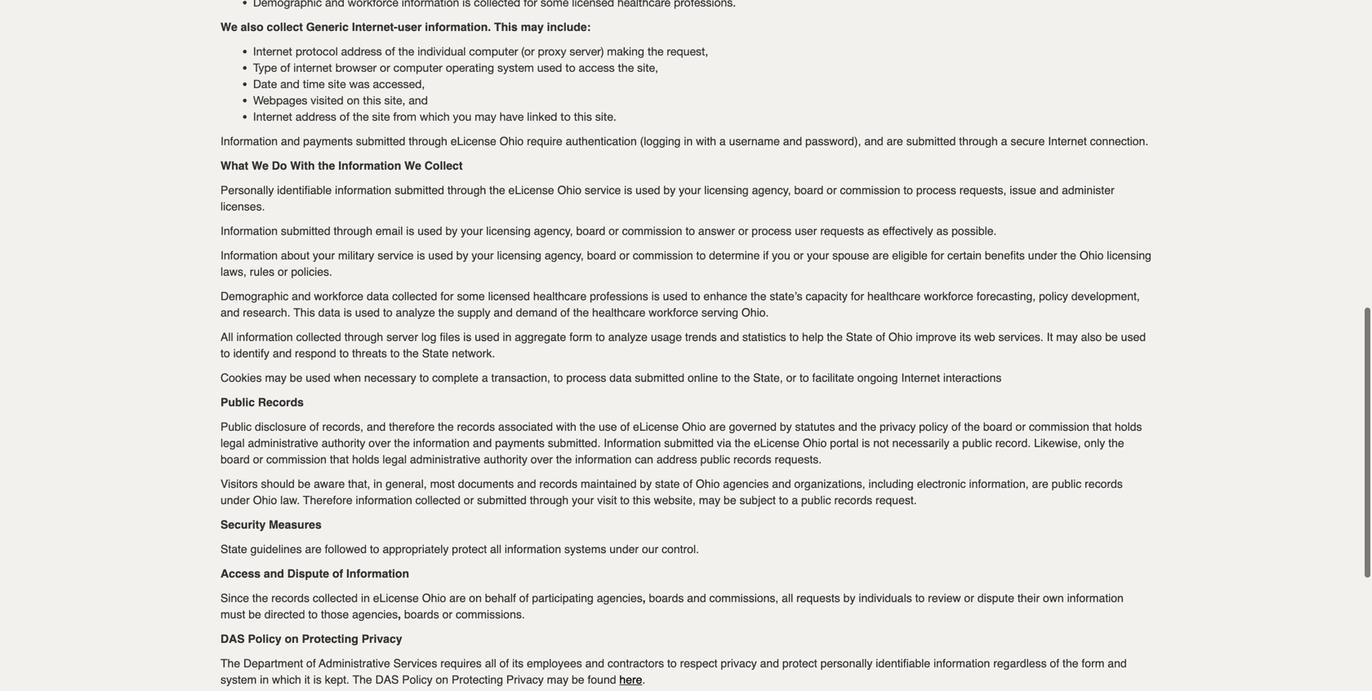 Task type: vqa. For each thing, say whether or not it's contained in the screenshot.
in in Visitors should be aware that, in general, most documents and records maintained by state of Ohio agencies and organizations, including electronic information, are public records under Ohio law. Therefore information collected or submitted through your visit to this website, may be subject to a public records request.
yes



Task type: locate. For each thing, give the bounding box(es) containing it.
0 horizontal spatial also
[[241, 21, 264, 34]]

policy
[[1039, 290, 1068, 303], [919, 421, 948, 434]]

0 horizontal spatial protect
[[452, 543, 487, 556]]

for left some
[[440, 290, 454, 303]]

1 vertical spatial protect
[[782, 658, 817, 671]]

system
[[497, 61, 534, 74], [221, 674, 257, 687]]

ohio down require
[[557, 184, 582, 197]]

by inside information about your military service is used by your licensing agency, board or commission to determine if you or your spouse are eligible for certain benefits under the ohio licensing laws, rules or policies.
[[456, 249, 468, 262]]

information down the "general,"
[[356, 494, 412, 507]]

1 vertical spatial privacy
[[721, 658, 757, 671]]

administrative up most
[[410, 453, 480, 467]]

all right commissions,
[[782, 592, 793, 605]]

all right requires
[[485, 658, 496, 671]]

those
[[321, 609, 349, 622]]

website,
[[654, 494, 696, 507]]

requests inside "boards and commissions, all requests by individuals to review or dispute their own information must be directed to those agencies"
[[796, 592, 840, 605]]

its
[[960, 331, 971, 344], [512, 658, 524, 671]]

1 horizontal spatial service
[[585, 184, 621, 197]]

here link
[[619, 674, 642, 687]]

have
[[500, 110, 524, 123]]

public down cookies
[[221, 396, 255, 409]]

of left records,
[[310, 421, 319, 434]]

to up effectively
[[904, 184, 913, 197]]

protecting inside the department of administrative services requires all of its employees and contractors to respect privacy and protect personally identifiable information regardless of the form and system in which it is kept. the das policy on protecting privacy may be found
[[452, 674, 503, 687]]

0 horizontal spatial over
[[369, 437, 391, 450]]

internet
[[293, 61, 332, 74]]

system down department
[[221, 674, 257, 687]]

internet protocol address of the individual computer (or proxy server) making the request, type of internet browser or computer operating system used to access the site, date and time site was accessed, webpages visited on this site, and internet address of the site from which you may have linked to this site.
[[253, 45, 712, 123]]

0 horizontal spatial agencies
[[352, 609, 398, 622]]

board inside personally identifiable information submitted through the elicense ohio service is used by your licensing agency, board or commission to process requests, issue and administer licenses.
[[794, 184, 824, 197]]

determine
[[709, 249, 760, 262]]

research.
[[243, 306, 290, 320]]

0 vertical spatial policy
[[1039, 290, 1068, 303]]

personally identifiable information submitted through the elicense ohio service is used by your licensing agency, board or commission to process requests, issue and administer licenses.
[[221, 184, 1115, 213]]

site,
[[637, 61, 658, 74], [384, 94, 405, 107]]

a down network.
[[482, 372, 488, 385]]

of inside demographic and workforce data collected for some licensed healthcare professions is used to enhance the state's capacity for healthcare workforce forecasting, policy development, and research. this data is used to analyze the supply and demand of the healthcare workforce serving ohio.
[[560, 306, 570, 320]]

ohio inside all information collected through server log files is used in aggregate form to analyze usage trends and statistics to help the state of ohio improve its web services. it may also be used to identify and respond to threats to the state network.
[[889, 331, 913, 344]]

0 vertical spatial ,
[[643, 592, 646, 605]]

privacy
[[880, 421, 916, 434], [721, 658, 757, 671]]

collected up respond
[[296, 331, 341, 344]]

commission up demographic and workforce data collected for some licensed healthcare professions is used to enhance the state's capacity for healthcare workforce forecasting, policy development, and research. this data is used to analyze the supply and demand of the healthcare workforce serving ohio.
[[633, 249, 693, 262]]

protecting
[[302, 633, 358, 646], [452, 674, 503, 687]]

0 vertical spatial das
[[221, 633, 245, 646]]

identifiable
[[277, 184, 332, 197], [876, 658, 930, 671]]

of down visited
[[340, 110, 350, 123]]

process left 'requests,'
[[916, 184, 956, 197]]

is inside personally identifiable information submitted through the elicense ohio service is used by your licensing agency, board or commission to process requests, issue and administer licenses.
[[624, 184, 632, 197]]

1 horizontal spatial computer
[[469, 45, 518, 58]]

1 horizontal spatial form
[[1082, 658, 1105, 671]]

their
[[1018, 592, 1040, 605]]

through inside personally identifiable information submitted through the elicense ohio service is used by your licensing agency, board or commission to process requests, issue and administer licenses.
[[447, 184, 486, 197]]

also left collect
[[241, 21, 264, 34]]

process
[[916, 184, 956, 197], [752, 225, 792, 238], [566, 372, 606, 385]]

through inside visitors should be aware that, in general, most documents and records maintained by state of ohio agencies and organizations, including electronic information, are public records under ohio law. therefore information collected or submitted through your visit to this website, may be subject to a public records request.
[[530, 494, 569, 507]]

0 horizontal spatial its
[[512, 658, 524, 671]]

this down was
[[363, 94, 381, 107]]

0 vertical spatial system
[[497, 61, 534, 74]]

1 horizontal spatial site
[[372, 110, 390, 123]]

1 vertical spatial service
[[377, 249, 414, 262]]

1 horizontal spatial agencies
[[597, 592, 643, 605]]

public inside public disclosure of records, and therefore the records associated with the use of elicense ohio are governed by statutes and the privacy policy of the board or commission that holds legal administrative authority over the information and payments submitted. information submitted via the elicense ohio portal is not necessarily a public record. likewise, only the board or commission that holds legal administrative authority over the information can address public records requests.
[[221, 421, 252, 434]]

1 vertical spatial all
[[782, 592, 793, 605]]

public for public records
[[221, 396, 255, 409]]

information inside visitors should be aware that, in general, most documents and records maintained by state of ohio agencies and organizations, including electronic information, are public records under ohio law. therefore information collected or submitted through your visit to this website, may be subject to a public records request.
[[356, 494, 412, 507]]

0 horizontal spatial protecting
[[302, 633, 358, 646]]

1 vertical spatial state
[[422, 347, 449, 360]]

1 horizontal spatial boards
[[649, 592, 684, 605]]

be left subject
[[724, 494, 736, 507]]

ongoing
[[857, 372, 898, 385]]

what we do with the information we collect
[[221, 159, 463, 172]]

appropriately
[[383, 543, 449, 556]]

0 horizontal spatial policy
[[248, 633, 282, 646]]

0 horizontal spatial analyze
[[396, 306, 435, 320]]

protecting down those
[[302, 633, 358, 646]]

ohio inside personally identifiable information submitted through the elicense ohio service is used by your licensing agency, board or commission to process requests, issue and administer licenses.
[[557, 184, 582, 197]]

in down department
[[260, 674, 269, 687]]

1 horizontal spatial this
[[574, 110, 592, 123]]

making
[[607, 45, 644, 58]]

and
[[280, 77, 300, 91], [409, 94, 428, 107], [281, 135, 300, 148], [783, 135, 802, 148], [864, 135, 884, 148], [1040, 184, 1059, 197], [292, 290, 311, 303], [221, 306, 240, 320], [494, 306, 513, 320], [720, 331, 739, 344], [273, 347, 292, 360], [367, 421, 386, 434], [838, 421, 857, 434], [473, 437, 492, 450], [517, 478, 536, 491], [772, 478, 791, 491], [264, 568, 284, 581], [687, 592, 706, 605], [585, 658, 604, 671], [760, 658, 779, 671], [1108, 658, 1127, 671]]

0 vertical spatial state
[[846, 331, 873, 344]]

portal
[[830, 437, 859, 450]]

to down the all
[[221, 347, 230, 360]]

0 horizontal spatial state
[[221, 543, 247, 556]]

2 horizontal spatial we
[[404, 159, 421, 172]]

information down therefore
[[413, 437, 470, 450]]

policy inside demographic and workforce data collected for some licensed healthcare professions is used to enhance the state's capacity for healthcare workforce forecasting, policy development, and research. this data is used to analyze the supply and demand of the healthcare workforce serving ohio.
[[1039, 290, 1068, 303]]

state
[[846, 331, 873, 344], [422, 347, 449, 360], [221, 543, 247, 556]]

2 horizontal spatial this
[[633, 494, 651, 507]]

2 vertical spatial agencies
[[352, 609, 398, 622]]

are inside visitors should be aware that, in general, most documents and records maintained by state of ohio agencies and organizations, including electronic information, are public records under ohio law. therefore information collected or submitted through your visit to this website, may be subject to a public records request.
[[1032, 478, 1049, 491]]

through up military in the top of the page
[[334, 225, 372, 238]]

0 horizontal spatial which
[[272, 674, 301, 687]]

or inside personally identifiable information submitted through the elicense ohio service is used by your licensing agency, board or commission to process requests, issue and administer licenses.
[[827, 184, 837, 197]]

enhance
[[704, 290, 747, 303]]

through inside all information collected through server log files is used in aggregate form to analyze usage trends and statistics to help the state of ohio improve its web services. it may also be used to identify and respond to threats to the state network.
[[344, 331, 383, 344]]

to inside information about your military service is used by your licensing agency, board or commission to determine if you or your spouse are eligible for certain benefits under the ohio licensing laws, rules or policies.
[[696, 249, 706, 262]]

1 vertical spatial process
[[752, 225, 792, 238]]

0 horizontal spatial that
[[330, 453, 349, 467]]

to left help
[[789, 331, 799, 344]]

of down internet-
[[385, 45, 395, 58]]

requests
[[820, 225, 864, 238], [796, 592, 840, 605]]

0 horizontal spatial service
[[377, 249, 414, 262]]

the down making
[[618, 61, 634, 74]]

or down about
[[278, 266, 288, 279]]

the
[[221, 658, 240, 671], [353, 674, 372, 687]]

this inside visitors should be aware that, in general, most documents and records maintained by state of ohio agencies and organizations, including electronic information, are public records under ohio law. therefore information collected or submitted through your visit to this website, may be subject to a public records request.
[[633, 494, 651, 507]]

1 horizontal spatial state
[[422, 347, 449, 360]]

administer
[[1062, 184, 1115, 197]]

2 vertical spatial state
[[221, 543, 247, 556]]

the left department
[[221, 658, 240, 671]]

may left have
[[475, 110, 496, 123]]

address inside public disclosure of records, and therefore the records associated with the use of elicense ohio are governed by statutes and the privacy policy of the board or commission that holds legal administrative authority over the information and payments submitted. information submitted via the elicense ohio portal is not necessarily a public record. likewise, only the board or commission that holds legal administrative authority over the information can address public records requests.
[[657, 453, 697, 467]]

protect
[[452, 543, 487, 556], [782, 658, 817, 671]]

is inside the department of administrative services requires all of its employees and contractors to respect privacy and protect personally identifiable information regardless of the form and system in which it is kept. the das policy on protecting privacy may be found
[[313, 674, 322, 687]]

commission inside information about your military service is used by your licensing agency, board or commission to determine if you or your spouse are eligible for certain benefits under the ohio licensing laws, rules or policies.
[[633, 249, 693, 262]]

your
[[679, 184, 701, 197], [461, 225, 483, 238], [313, 249, 335, 262], [472, 249, 494, 262], [807, 249, 829, 262], [572, 494, 594, 507]]

service inside information about your military service is used by your licensing agency, board or commission to determine if you or your spouse are eligible for certain benefits under the ohio licensing laws, rules or policies.
[[377, 249, 414, 262]]

through up collect
[[409, 135, 447, 148]]

system down the (or
[[497, 61, 534, 74]]

1 vertical spatial policy
[[402, 674, 433, 687]]

0 horizontal spatial legal
[[221, 437, 245, 450]]

das
[[221, 633, 245, 646], [375, 674, 399, 687]]

service inside personally identifiable information submitted through the elicense ohio service is used by your licensing agency, board or commission to process requests, issue and administer licenses.
[[585, 184, 621, 197]]

1 horizontal spatial administrative
[[410, 453, 480, 467]]

1 horizontal spatial with
[[696, 135, 716, 148]]

protecting down requires
[[452, 674, 503, 687]]

information inside all information collected through server log files is used in aggregate form to analyze usage trends and statistics to help the state of ohio improve its web services. it may also be used to identify and respond to threats to the state network.
[[236, 331, 293, 344]]

2 vertical spatial address
[[657, 453, 697, 467]]

visit
[[597, 494, 617, 507]]

administrative
[[248, 437, 318, 450], [410, 453, 480, 467]]

0 vertical spatial service
[[585, 184, 621, 197]]

, down since the records collected in elicense ohio are on behalf of participating agencies ,
[[398, 609, 401, 622]]

be up law.
[[298, 478, 311, 491]]

which
[[420, 110, 450, 123], [272, 674, 301, 687]]

payments down associated
[[495, 437, 545, 450]]

to down server)
[[565, 61, 576, 74]]

of right demand
[[560, 306, 570, 320]]

to down 'answer'
[[696, 249, 706, 262]]

by down "(logging"
[[664, 184, 676, 197]]

in inside all information collected through server log files is used in aggregate form to analyze usage trends and statistics to help the state of ohio improve its web services. it may also be used to identify and respond to threats to the state network.
[[503, 331, 512, 344]]

0 horizontal spatial for
[[440, 290, 454, 303]]

licensing
[[704, 184, 749, 197], [486, 225, 531, 238], [497, 249, 541, 262], [1107, 249, 1151, 262]]

of inside all information collected through server log files is used in aggregate form to analyze usage trends and statistics to help the state of ohio improve its web services. it may also be used to identify and respond to threats to the state network.
[[876, 331, 885, 344]]

computer up accessed,
[[393, 61, 443, 74]]

we also collect generic internet-user information. this may include:
[[221, 21, 591, 34]]

for inside information about your military service is used by your licensing agency, board or commission to determine if you or your spouse are eligible for certain benefits under the ohio licensing laws, rules or policies.
[[931, 249, 944, 262]]

(or
[[521, 45, 535, 58]]

1 vertical spatial under
[[221, 494, 250, 507]]

state
[[655, 478, 680, 491]]

information and payments submitted through elicense ohio require authentication (logging in with a username and password), and are submitted through a secure internet connection.
[[221, 135, 1149, 148]]

1 vertical spatial address
[[296, 110, 336, 123]]

identifiable inside the department of administrative services requires all of its employees and contractors to respect privacy and protect personally identifiable information regardless of the form and system in which it is kept. the das policy on protecting privacy may be found
[[876, 658, 930, 671]]

is
[[624, 184, 632, 197], [406, 225, 414, 238], [417, 249, 425, 262], [651, 290, 660, 303], [344, 306, 352, 320], [463, 331, 472, 344], [862, 437, 870, 450], [313, 674, 322, 687]]

state up access
[[221, 543, 247, 556]]

this left site.
[[574, 110, 592, 123]]

improve
[[916, 331, 957, 344]]

1 vertical spatial requests
[[796, 592, 840, 605]]

1 horizontal spatial you
[[772, 249, 790, 262]]

or down the password),
[[827, 184, 837, 197]]

2 horizontal spatial for
[[931, 249, 944, 262]]

may inside all information collected through server log files is used in aggregate form to analyze usage trends and statistics to help the state of ohio improve its web services. it may also be used to identify and respond to threats to the state network.
[[1056, 331, 1078, 344]]

policy up department
[[248, 633, 282, 646]]

for right capacity
[[851, 290, 864, 303]]

1 horizontal spatial site,
[[637, 61, 658, 74]]

1 as from the left
[[867, 225, 879, 238]]

protect left personally
[[782, 658, 817, 671]]

collected inside demographic and workforce data collected for some licensed healthcare professions is used to enhance the state's capacity for healthcare workforce forecasting, policy development, and research. this data is used to analyze the supply and demand of the healthcare workforce serving ohio.
[[392, 290, 437, 303]]

2 horizontal spatial address
[[657, 453, 697, 467]]

0 vertical spatial policy
[[248, 633, 282, 646]]

state,
[[753, 372, 783, 385]]

policy down services
[[402, 674, 433, 687]]

information inside "boards and commissions, all requests by individuals to review or dispute their own information must be directed to those agencies"
[[1067, 592, 1124, 605]]

or right review
[[964, 592, 974, 605]]

administrative down disclosure
[[248, 437, 318, 450]]

here
[[619, 674, 642, 687]]

1 horizontal spatial policy
[[402, 674, 433, 687]]

1 horizontal spatial its
[[960, 331, 971, 344]]

about
[[281, 249, 310, 262]]

1 vertical spatial system
[[221, 674, 257, 687]]

service
[[585, 184, 621, 197], [377, 249, 414, 262]]

webpages
[[253, 94, 307, 107]]

the down interactions
[[964, 421, 980, 434]]

as up spouse
[[867, 225, 879, 238]]

secure
[[1011, 135, 1045, 148]]

0 vertical spatial all
[[490, 543, 501, 556]]

privacy down employees
[[506, 674, 544, 687]]

is inside public disclosure of records, and therefore the records associated with the use of elicense ohio are governed by statutes and the privacy policy of the board or commission that holds legal administrative authority over the information and payments submitted. information submitted via the elicense ohio portal is not necessarily a public record. likewise, only the board or commission that holds legal administrative authority over the information can address public records requests.
[[862, 437, 870, 450]]

or up determine
[[738, 225, 748, 238]]

1 horizontal spatial privacy
[[880, 421, 916, 434]]

you inside information about your military service is used by your licensing agency, board or commission to determine if you or your spouse are eligible for certain benefits under the ohio licensing laws, rules or policies.
[[772, 249, 790, 262]]

public for public disclosure of records, and therefore the records associated with the use of elicense ohio are governed by statutes and the privacy policy of the board or commission that holds legal administrative authority over the information and payments submitted. information submitted via the elicense ohio portal is not necessarily a public record. likewise, only the board or commission that holds legal administrative authority over the information can address public records requests.
[[221, 421, 252, 434]]

with
[[696, 135, 716, 148], [556, 421, 576, 434]]

elicense for require
[[451, 135, 496, 148]]

information inside the department of administrative services requires all of its employees and contractors to respect privacy and protect personally identifiable information regardless of the form and system in which it is kept. the das policy on protecting privacy may be found
[[934, 658, 990, 671]]

0 horizontal spatial privacy
[[362, 633, 402, 646]]

operating
[[446, 61, 494, 74]]

1 horizontal spatial das
[[375, 674, 399, 687]]

0 horizontal spatial form
[[569, 331, 592, 344]]

to inside the department of administrative services requires all of its employees and contractors to respect privacy and protect personally identifiable information regardless of the form and system in which it is kept. the das policy on protecting privacy may be found
[[667, 658, 677, 671]]

authority down records,
[[322, 437, 365, 450]]

0 vertical spatial with
[[696, 135, 716, 148]]

is right professions
[[651, 290, 660, 303]]

in
[[684, 135, 693, 148], [503, 331, 512, 344], [374, 478, 382, 491], [361, 592, 370, 605], [260, 674, 269, 687]]

network.
[[452, 347, 495, 360]]

you left have
[[453, 110, 472, 123]]

commission up should
[[266, 453, 327, 467]]

information submitted
[[335, 184, 444, 197]]

for left certain
[[931, 249, 944, 262]]

analyze up server
[[396, 306, 435, 320]]

public
[[962, 437, 992, 450], [700, 453, 730, 467], [1052, 478, 1082, 491], [801, 494, 831, 507]]

0 vertical spatial that
[[1093, 421, 1112, 434]]

boards and commissions, all requests by individuals to review or dispute their own information must be directed to those agencies
[[221, 592, 1124, 622]]

records left associated
[[457, 421, 495, 434]]

in inside visitors should be aware that, in general, most documents and records maintained by state of ohio agencies and organizations, including electronic information, are public records under ohio law. therefore information collected or submitted through your visit to this website, may be subject to a public records request.
[[374, 478, 382, 491]]

threats
[[352, 347, 387, 360]]

visitors
[[221, 478, 258, 491]]

are right information,
[[1032, 478, 1049, 491]]

1 vertical spatial which
[[272, 674, 301, 687]]

2 horizontal spatial healthcare
[[867, 290, 921, 303]]

may right website,
[[699, 494, 721, 507]]

commission down personally identifiable information submitted through the elicense ohio service is used by your licensing agency, board or commission to process requests, issue and administer licenses.
[[622, 225, 682, 238]]

das down services
[[375, 674, 399, 687]]

elicense
[[451, 135, 496, 148], [508, 184, 554, 197], [633, 421, 679, 434], [754, 437, 800, 450], [373, 592, 419, 605]]

0 horizontal spatial das
[[221, 633, 245, 646]]

be inside the department of administrative services requires all of its employees and contractors to respect privacy and protect personally identifiable information regardless of the form and system in which it is kept. the das policy on protecting privacy may be found
[[572, 674, 584, 687]]

0 horizontal spatial boards
[[404, 609, 439, 622]]

state down log
[[422, 347, 449, 360]]

0 horizontal spatial healthcare
[[533, 290, 587, 303]]

and inside "boards and commissions, all requests by individuals to review or dispute their own information must be directed to those agencies"
[[687, 592, 706, 605]]

serving
[[701, 306, 738, 320]]

ohio
[[500, 135, 524, 148], [557, 184, 582, 197], [1080, 249, 1104, 262], [889, 331, 913, 344], [682, 421, 706, 434], [803, 437, 827, 450], [696, 478, 720, 491], [253, 494, 277, 507], [422, 592, 446, 605]]

0 horizontal spatial holds
[[352, 453, 379, 467]]

issue
[[1010, 184, 1036, 197]]

what
[[221, 159, 248, 172]]

submitted inside visitors should be aware that, in general, most documents and records maintained by state of ohio agencies and organizations, including electronic information, are public records under ohio law. therefore information collected or submitted through your visit to this website, may be subject to a public records request.
[[477, 494, 527, 507]]

0 horizontal spatial computer
[[393, 61, 443, 74]]

analyze inside all information collected through server log files is used in aggregate form to analyze usage trends and statistics to help the state of ohio improve its web services. it may also be used to identify and respond to threats to the state network.
[[608, 331, 648, 344]]

own
[[1043, 592, 1064, 605]]

which inside the department of administrative services requires all of its employees and contractors to respect privacy and protect personally identifiable information regardless of the form and system in which it is kept. the das policy on protecting privacy may be found
[[272, 674, 301, 687]]

under inside information about your military service is used by your licensing agency, board or commission to determine if you or your spouse are eligible for certain benefits under the ohio licensing laws, rules or policies.
[[1028, 249, 1057, 262]]

elicense for service
[[508, 184, 554, 197]]

0 horizontal spatial administrative
[[248, 437, 318, 450]]

this inside demographic and workforce data collected for some licensed healthcare professions is used to enhance the state's capacity for healthcare workforce forecasting, policy development, and research. this data is used to analyze the supply and demand of the healthcare workforce serving ohio.
[[294, 306, 315, 320]]

over down therefore
[[369, 437, 391, 450]]

board up professions
[[576, 225, 606, 238]]

0 horizontal spatial with
[[556, 421, 576, 434]]

used
[[537, 61, 562, 74], [636, 184, 660, 197], [418, 225, 442, 238], [428, 249, 453, 262], [663, 290, 688, 303], [355, 306, 380, 320], [475, 331, 500, 344], [1121, 331, 1146, 344], [306, 372, 330, 385]]

or up accessed,
[[380, 61, 390, 74]]

to left respect
[[667, 658, 677, 671]]

record.
[[995, 437, 1031, 450]]

1 vertical spatial policy
[[919, 421, 948, 434]]

information up what
[[221, 135, 278, 148]]

2 horizontal spatial under
[[1028, 249, 1057, 262]]

0 vertical spatial this
[[363, 94, 381, 107]]

are
[[887, 135, 903, 148], [872, 249, 889, 262], [709, 421, 726, 434], [1032, 478, 1049, 491], [305, 543, 322, 556], [449, 592, 466, 605]]

0 vertical spatial requests
[[820, 225, 864, 238]]

2 horizontal spatial process
[[916, 184, 956, 197]]

online
[[688, 372, 718, 385]]

all inside the department of administrative services requires all of its employees and contractors to respect privacy and protect personally identifiable information regardless of the form and system in which it is kept. the das policy on protecting privacy may be found
[[485, 658, 496, 671]]

1 horizontal spatial identifiable
[[876, 658, 930, 671]]

commission
[[840, 184, 900, 197], [622, 225, 682, 238], [633, 249, 693, 262], [1029, 421, 1089, 434], [266, 453, 327, 467]]

measures
[[269, 519, 322, 532]]

1 horizontal spatial payments
[[495, 437, 545, 450]]

2 public from the top
[[221, 421, 252, 434]]

is right military in the top of the page
[[417, 249, 425, 262]]

.
[[642, 674, 646, 687]]

1 vertical spatial analyze
[[608, 331, 648, 344]]

information inside public disclosure of records, and therefore the records associated with the use of elicense ohio are governed by statutes and the privacy policy of the board or commission that holds legal administrative authority over the information and payments submitted. information submitted via the elicense ohio portal is not necessarily a public record. likewise, only the board or commission that holds legal administrative authority over the information can address public records requests.
[[604, 437, 661, 450]]

its left web
[[960, 331, 971, 344]]

2 vertical spatial data
[[610, 372, 632, 385]]

the up ohio.
[[751, 290, 767, 303]]

process up the use in the bottom of the page
[[566, 372, 606, 385]]

your inside personally identifiable information submitted through the elicense ohio service is used by your licensing agency, board or commission to process requests, issue and administer licenses.
[[679, 184, 701, 197]]

form right regardless
[[1082, 658, 1105, 671]]

are up , boards or commissions.
[[449, 592, 466, 605]]

1 horizontal spatial privacy
[[506, 674, 544, 687]]

password),
[[805, 135, 861, 148]]

of right regardless
[[1050, 658, 1059, 671]]

0 vertical spatial public
[[221, 396, 255, 409]]

aggregate
[[515, 331, 566, 344]]

kept.
[[325, 674, 350, 687]]

files
[[440, 331, 460, 344]]

0 vertical spatial this
[[494, 21, 518, 34]]

on inside internet protocol address of the individual computer (or proxy server) making the request, type of internet browser or computer operating system used to access the site, date and time site was accessed, webpages visited on this site, and internet address of the site from which you may have linked to this site.
[[347, 94, 360, 107]]

elicense inside personally identifiable information submitted through the elicense ohio service is used by your licensing agency, board or commission to process requests, issue and administer licenses.
[[508, 184, 554, 197]]

or down the documents
[[464, 494, 474, 507]]

used inside information about your military service is used by your licensing agency, board or commission to determine if you or your spouse are eligible for certain benefits under the ohio licensing laws, rules or policies.
[[428, 249, 453, 262]]

system inside internet protocol address of the individual computer (or proxy server) making the request, type of internet browser or computer operating system used to access the site, date and time site was accessed, webpages visited on this site, and internet address of the site from which you may have linked to this site.
[[497, 61, 534, 74]]

1 vertical spatial agencies
[[597, 592, 643, 605]]

1 public from the top
[[221, 396, 255, 409]]

address
[[341, 45, 382, 58], [296, 110, 336, 123], [657, 453, 697, 467]]

behalf
[[485, 592, 516, 605]]

0 vertical spatial its
[[960, 331, 971, 344]]

collected up server
[[392, 290, 437, 303]]

user
[[398, 21, 422, 34], [795, 225, 817, 238]]

by left statutes
[[780, 421, 792, 434]]

internet
[[253, 45, 292, 58], [253, 110, 292, 123], [1048, 135, 1087, 148], [901, 372, 940, 385]]

0 horizontal spatial under
[[221, 494, 250, 507]]

be
[[1105, 331, 1118, 344], [290, 372, 303, 385], [298, 478, 311, 491], [724, 494, 736, 507], [248, 609, 261, 622], [572, 674, 584, 687]]

elicense for are
[[373, 592, 419, 605]]

and inside personally identifiable information submitted through the elicense ohio service is used by your licensing agency, board or commission to process requests, issue and administer licenses.
[[1040, 184, 1059, 197]]

by left state
[[640, 478, 652, 491]]

that up only
[[1093, 421, 1112, 434]]

1 vertical spatial this
[[294, 306, 315, 320]]

to up the cookies may be used when necessary to complete a transaction, to process data submitted online to the state, or to facilitate ongoing internet interactions
[[596, 331, 605, 344]]

commission up effectively
[[840, 184, 900, 197]]

1 horizontal spatial which
[[420, 110, 450, 123]]

analyze left usage on the top
[[608, 331, 648, 344]]

2 horizontal spatial agencies
[[723, 478, 769, 491]]

1 horizontal spatial legal
[[383, 453, 407, 467]]

das policy on protecting privacy
[[221, 633, 402, 646]]



Task type: describe. For each thing, give the bounding box(es) containing it.
internet-
[[352, 21, 398, 34]]

collected inside visitors should be aware that, in general, most documents and records maintained by state of ohio agencies and organizations, including electronic information, are public records under ohio law. therefore information collected or submitted through your visit to this website, may be subject to a public records request.
[[415, 494, 461, 507]]

commission up likewise, in the bottom of the page
[[1029, 421, 1089, 434]]

information up information submitted
[[338, 159, 401, 172]]

0 vertical spatial data
[[367, 290, 389, 303]]

to up server
[[383, 306, 393, 320]]

boards inside "boards and commissions, all requests by individuals to review or dispute their own information must be directed to those agencies"
[[649, 592, 684, 605]]

0 horizontal spatial this
[[363, 94, 381, 107]]

the right making
[[648, 45, 664, 58]]

services
[[393, 658, 437, 671]]

to left complete
[[419, 372, 429, 385]]

or inside visitors should be aware that, in general, most documents and records maintained by state of ohio agencies and organizations, including electronic information, are public records under ohio law. therefore information collected or submitted through your visit to this website, may be subject to a public records request.
[[464, 494, 474, 507]]

generic
[[306, 21, 349, 34]]

was
[[349, 77, 370, 91]]

may up the (or
[[521, 21, 544, 34]]

agency, inside information about your military service is used by your licensing agency, board or commission to determine if you or your spouse are eligible for certain benefits under the ohio licensing laws, rules or policies.
[[545, 249, 584, 262]]

respect
[[680, 658, 718, 671]]

demographic
[[221, 290, 289, 303]]

system inside the department of administrative services requires all of its employees and contractors to respect privacy and protect personally identifiable information regardless of the form and system in which it is kept. the das policy on protecting privacy may be found
[[221, 674, 257, 687]]

to left facilitate
[[800, 372, 809, 385]]

1 horizontal spatial user
[[795, 225, 817, 238]]

a inside public disclosure of records, and therefore the records associated with the use of elicense ohio are governed by statutes and the privacy policy of the board or commission that holds legal administrative authority over the information and payments submitted. information submitted via the elicense ohio portal is not necessarily a public record. likewise, only the board or commission that holds legal administrative authority over the information can address public records requests.
[[953, 437, 959, 450]]

interactions
[[943, 372, 1002, 385]]

, boards or commissions.
[[398, 609, 525, 622]]

or right if on the top right of page
[[794, 249, 804, 262]]

of down followed
[[332, 568, 343, 581]]

the right demand
[[573, 306, 589, 320]]

(logging
[[640, 135, 681, 148]]

or up record.
[[1016, 421, 1026, 434]]

transaction,
[[491, 372, 550, 385]]

trends
[[685, 331, 717, 344]]

therefore
[[389, 421, 435, 434]]

some
[[457, 290, 485, 303]]

be inside all information collected through server log files is used in aggregate form to analyze usage trends and statistics to help the state of ohio improve its web services. it may also be used to identify and respond to threats to the state network.
[[1105, 331, 1118, 344]]

date
[[253, 77, 277, 91]]

the down was
[[353, 110, 369, 123]]

licensed
[[488, 290, 530, 303]]

public left record.
[[962, 437, 992, 450]]

0 horizontal spatial we
[[221, 21, 237, 34]]

board up visitors on the left bottom of the page
[[221, 453, 250, 467]]

form inside all information collected through server log files is used in aggregate form to analyze usage trends and statistics to help the state of ohio improve its web services. it may also be used to identify and respond to threats to the state network.
[[569, 331, 592, 344]]

the right therefore
[[438, 421, 454, 434]]

information down followed
[[346, 568, 409, 581]]

to left 'answer'
[[686, 225, 695, 238]]

individuals
[[859, 592, 912, 605]]

answer
[[698, 225, 735, 238]]

to right linked
[[561, 110, 571, 123]]

the left state,
[[734, 372, 750, 385]]

1 horizontal spatial this
[[494, 21, 518, 34]]

2 vertical spatial under
[[610, 543, 639, 556]]

das inside the department of administrative services requires all of its employees and contractors to respect privacy and protect personally identifiable information regardless of the form and system in which it is kept. the das policy on protecting privacy may be found
[[375, 674, 399, 687]]

1 horizontal spatial for
[[851, 290, 864, 303]]

a left secure
[[1001, 135, 1007, 148]]

governed
[[729, 421, 777, 434]]

the right help
[[827, 331, 843, 344]]

review
[[928, 592, 961, 605]]

on up , boards or commissions.
[[469, 592, 482, 605]]

privacy inside public disclosure of records, and therefore the records associated with the use of elicense ohio are governed by statutes and the privacy policy of the board or commission that holds legal administrative authority over the information and payments submitted. information submitted via the elicense ohio portal is not necessarily a public record. likewise, only the board or commission that holds legal administrative authority over the information can address public records requests.
[[880, 421, 916, 434]]

your inside visitors should be aware that, in general, most documents and records maintained by state of ohio agencies and organizations, including electronic information, are public records under ohio law. therefore information collected or submitted through your visit to this website, may be subject to a public records request.
[[572, 494, 594, 507]]

the down therefore
[[394, 437, 410, 450]]

submitted.
[[548, 437, 601, 450]]

are right the password),
[[887, 135, 903, 148]]

the right via
[[735, 437, 751, 450]]

records down submitted.
[[539, 478, 578, 491]]

collected up those
[[313, 592, 358, 605]]

elicense up requests.
[[754, 437, 800, 450]]

1 vertical spatial holds
[[352, 453, 379, 467]]

do
[[272, 159, 287, 172]]

to down server
[[390, 347, 400, 360]]

records down only
[[1085, 478, 1123, 491]]

0 horizontal spatial site,
[[384, 94, 405, 107]]

used inside internet protocol address of the individual computer (or proxy server) making the request, type of internet browser or computer operating system used to access the site, date and time site was accessed, webpages visited on this site, and internet address of the site from which you may have linked to this site.
[[537, 61, 562, 74]]

services.
[[998, 331, 1044, 344]]

0 vertical spatial address
[[341, 45, 382, 58]]

necessarily
[[892, 437, 950, 450]]

benefits
[[985, 249, 1025, 262]]

only
[[1084, 437, 1105, 450]]

require
[[527, 135, 562, 148]]

a inside visitors should be aware that, in general, most documents and records maintained by state of ohio agencies and organizations, including electronic information, are public records under ohio law. therefore information collected or submitted through your visit to this website, may be subject to a public records request.
[[792, 494, 798, 507]]

from
[[393, 110, 416, 123]]

1 vertical spatial administrative
[[410, 453, 480, 467]]

by inside visitors should be aware that, in general, most documents and records maintained by state of ohio agencies and organizations, including electronic information, are public records under ohio law. therefore information collected or submitted through your visit to this website, may be subject to a public records request.
[[640, 478, 652, 491]]

2 as from the left
[[936, 225, 948, 238]]

0 horizontal spatial workforce
[[314, 290, 364, 303]]

0 vertical spatial authority
[[322, 437, 365, 450]]

are inside information about your military service is used by your licensing agency, board or commission to determine if you or your spouse are eligible for certain benefits under the ohio licensing laws, rules or policies.
[[872, 249, 889, 262]]

2 vertical spatial process
[[566, 372, 606, 385]]

public disclosure of records, and therefore the records associated with the use of elicense ohio are governed by statutes and the privacy policy of the board or commission that holds legal administrative authority over the information and payments submitted. information submitted via the elicense ohio portal is not necessarily a public record. likewise, only the board or commission that holds legal administrative authority over the information can address public records requests.
[[221, 421, 1142, 467]]

complete
[[432, 372, 479, 385]]

the inside personally identifiable information submitted through the elicense ohio service is used by your licensing agency, board or commission to process requests, issue and administer licenses.
[[489, 184, 505, 197]]

used inside personally identifiable information submitted through the elicense ohio service is used by your licensing agency, board or commission to process requests, issue and administer licenses.
[[636, 184, 660, 197]]

agencies inside visitors should be aware that, in general, most documents and records maintained by state of ohio agencies and organizations, including electronic information, are public records under ohio law. therefore information collected or submitted through your visit to this website, may be subject to a public records request.
[[723, 478, 769, 491]]

or inside internet protocol address of the individual computer (or proxy server) making the request, type of internet browser or computer operating system used to access the site, date and time site was accessed, webpages visited on this site, and internet address of the site from which you may have linked to this site.
[[380, 61, 390, 74]]

the up not
[[861, 421, 877, 434]]

1 vertical spatial boards
[[404, 609, 439, 622]]

by right email
[[446, 225, 458, 238]]

found
[[588, 674, 616, 687]]

public down organizations, at the right of page
[[801, 494, 831, 507]]

or down since the records collected in elicense ohio are on behalf of participating agencies ,
[[442, 609, 453, 622]]

1 horizontal spatial healthcare
[[592, 306, 646, 320]]

possible.
[[952, 225, 997, 238]]

0 vertical spatial administrative
[[248, 437, 318, 450]]

0 vertical spatial protecting
[[302, 633, 358, 646]]

may up records
[[265, 372, 287, 385]]

directed
[[264, 609, 305, 622]]

0 vertical spatial user
[[398, 21, 422, 34]]

the up files
[[438, 306, 454, 320]]

records down governed
[[733, 453, 772, 467]]

0 vertical spatial also
[[241, 21, 264, 34]]

systems
[[564, 543, 606, 556]]

documents
[[458, 478, 514, 491]]

to left review
[[915, 592, 925, 605]]

policy inside public disclosure of records, and therefore the records associated with the use of elicense ohio are governed by statutes and the privacy policy of the board or commission that holds legal administrative authority over the information and payments submitted. information submitted via the elicense ohio portal is not necessarily a public record. likewise, only the board or commission that holds legal administrative authority over the information can address public records requests.
[[919, 421, 948, 434]]

personally
[[221, 184, 274, 197]]

is inside all information collected through server log files is used in aggregate form to analyze usage trends and statistics to help the state of ohio improve its web services. it may also be used to identify and respond to threats to the state network.
[[463, 331, 472, 344]]

contractors
[[608, 658, 664, 671]]

most
[[430, 478, 455, 491]]

1 vertical spatial legal
[[383, 453, 407, 467]]

is right email
[[406, 225, 414, 238]]

proxy
[[538, 45, 566, 58]]

to left those
[[308, 609, 318, 622]]

information down licenses.
[[221, 225, 278, 238]]

internet down webpages
[[253, 110, 292, 123]]

in right "(logging"
[[684, 135, 693, 148]]

development,
[[1071, 290, 1140, 303]]

also inside all information collected through server log files is used in aggregate form to analyze usage trends and statistics to help the state of ohio improve its web services. it may also be used to identify and respond to threats to the state network.
[[1081, 331, 1102, 344]]

0 vertical spatial computer
[[469, 45, 518, 58]]

server
[[386, 331, 418, 344]]

be inside "boards and commissions, all requests by individuals to review or dispute their own information must be directed to those agencies"
[[248, 609, 261, 622]]

in inside the department of administrative services requires all of its employees and contractors to respect privacy and protect personally identifiable information regardless of the form and system in which it is kept. the das policy on protecting privacy may be found
[[260, 674, 269, 687]]

ohio down online
[[682, 421, 706, 434]]

1 vertical spatial computer
[[393, 61, 443, 74]]

or down personally identifiable information submitted through the elicense ohio service is used by your licensing agency, board or commission to process requests, issue and administer licenses.
[[609, 225, 619, 238]]

may inside visitors should be aware that, in general, most documents and records maintained by state of ohio agencies and organizations, including electronic information, are public records under ohio law. therefore information collected or submitted through your visit to this website, may be subject to a public records request.
[[699, 494, 721, 507]]

1 vertical spatial ,
[[398, 609, 401, 622]]

analyze inside demographic and workforce data collected for some licensed healthcare professions is used to enhance the state's capacity for healthcare workforce forecasting, policy development, and research. this data is used to analyze the supply and demand of the healthcare workforce serving ohio.
[[396, 306, 435, 320]]

through up 'requests,'
[[959, 135, 998, 148]]

with inside public disclosure of records, and therefore the records associated with the use of elicense ohio are governed by statutes and the privacy policy of the board or commission that holds legal administrative authority over the information and payments submitted. information submitted via the elicense ohio portal is not necessarily a public record. likewise, only the board or commission that holds legal administrative authority over the information can address public records requests.
[[556, 421, 576, 434]]

payments inside public disclosure of records, and therefore the records associated with the use of elicense ohio are governed by statutes and the privacy policy of the board or commission that holds legal administrative authority over the information and payments submitted. information submitted via the elicense ohio portal is not necessarily a public record. likewise, only the board or commission that holds legal administrative authority over the information can address public records requests.
[[495, 437, 545, 450]]

it
[[304, 674, 310, 687]]

information inside information about your military service is used by your licensing agency, board or commission to determine if you or your spouse are eligible for certain benefits under the ohio licensing laws, rules or policies.
[[221, 249, 278, 262]]

public records
[[221, 396, 304, 409]]

on inside the department of administrative services requires all of its employees and contractors to respect privacy and protect personally identifiable information regardless of the form and system in which it is kept. the das policy on protecting privacy may be found
[[436, 674, 448, 687]]

since the records collected in elicense ohio are on behalf of participating agencies ,
[[221, 592, 649, 605]]

protect inside the department of administrative services requires all of its employees and contractors to respect privacy and protect personally identifiable information regardless of the form and system in which it is kept. the das policy on protecting privacy may be found
[[782, 658, 817, 671]]

with
[[290, 159, 315, 172]]

collect
[[425, 159, 463, 172]]

individual
[[418, 45, 466, 58]]

supply
[[457, 306, 490, 320]]

capacity
[[806, 290, 848, 303]]

submitted inside public disclosure of records, and therefore the records associated with the use of elicense ohio are governed by statutes and the privacy policy of the board or commission that holds legal administrative authority over the information and payments submitted. information submitted via the elicense ohio portal is not necessarily a public record. likewise, only the board or commission that holds legal administrative authority over the information can address public records requests.
[[664, 437, 714, 450]]

the inside the department of administrative services requires all of its employees and contractors to respect privacy and protect personally identifiable information regardless of the form and system in which it is kept. the das policy on protecting privacy may be found
[[1063, 658, 1079, 671]]

usage
[[651, 331, 682, 344]]

public down via
[[700, 453, 730, 467]]

0 vertical spatial protect
[[452, 543, 487, 556]]

the right since
[[252, 592, 268, 605]]

aware
[[314, 478, 345, 491]]

internet up 'type'
[[253, 45, 292, 58]]

the right only
[[1108, 437, 1124, 450]]

internet right ongoing at the bottom right of the page
[[901, 372, 940, 385]]

policies.
[[291, 266, 332, 279]]

the down we also collect generic internet-user information. this may include:
[[398, 45, 414, 58]]

may inside internet protocol address of the individual computer (or proxy server) making the request, type of internet browser or computer operating system used to access the site, date and time site was accessed, webpages visited on this site, and internet address of the site from which you may have linked to this site.
[[475, 110, 496, 123]]

requires
[[440, 658, 482, 671]]

should
[[261, 478, 295, 491]]

ohio down should
[[253, 494, 277, 507]]

1 horizontal spatial over
[[531, 453, 553, 467]]

to inside personally identifiable information submitted through the elicense ohio service is used by your licensing agency, board or commission to process requests, issue and administer licenses.
[[904, 184, 913, 197]]

including
[[869, 478, 914, 491]]

ohio up , boards or commissions.
[[422, 592, 446, 605]]

1 vertical spatial site
[[372, 110, 390, 123]]

process inside personally identifiable information submitted through the elicense ohio service is used by your licensing agency, board or commission to process requests, issue and administer licenses.
[[916, 184, 956, 197]]

internet right secure
[[1048, 135, 1087, 148]]

1 horizontal spatial workforce
[[649, 306, 698, 320]]

connection.
[[1090, 135, 1149, 148]]

in down followed
[[361, 592, 370, 605]]

0 vertical spatial the
[[221, 658, 240, 671]]

0 horizontal spatial site
[[328, 77, 346, 91]]

collected inside all information collected through server log files is used in aggregate form to analyze usage trends and statistics to help the state of ohio improve its web services. it may also be used to identify and respond to threats to the state network.
[[296, 331, 341, 344]]

site.
[[595, 110, 616, 123]]

if
[[763, 249, 769, 262]]

information about your military service is used by your licensing agency, board or commission to determine if you or your spouse are eligible for certain benefits under the ohio licensing laws, rules or policies.
[[221, 249, 1151, 279]]

requests,
[[960, 184, 1007, 197]]

to right transaction,
[[554, 372, 563, 385]]

respond
[[295, 347, 336, 360]]

form inside the department of administrative services requires all of its employees and contractors to respect privacy and protect personally identifiable information regardless of the form and system in which it is kept. the das policy on protecting privacy may be found
[[1082, 658, 1105, 671]]

statutes
[[795, 421, 835, 434]]

public down likewise, in the bottom of the page
[[1052, 478, 1082, 491]]

by inside public disclosure of records, and therefore the records associated with the use of elicense ohio are governed by statutes and the privacy policy of the board or commission that holds legal administrative authority over the information and payments submitted. information submitted via the elicense ohio portal is not necessarily a public record. likewise, only the board or commission that holds legal administrative authority over the information can address public records requests.
[[780, 421, 792, 434]]

you inside internet protocol address of the individual computer (or proxy server) making the request, type of internet browser or computer operating system used to access the site, date and time site was accessed, webpages visited on this site, and internet address of the site from which you may have linked to this site.
[[453, 110, 472, 123]]

statistics
[[742, 331, 786, 344]]

to right online
[[721, 372, 731, 385]]

access
[[579, 61, 615, 74]]

licenses.
[[221, 200, 265, 213]]

here .
[[619, 674, 646, 687]]

of up "it"
[[306, 658, 316, 671]]

the right with
[[318, 159, 335, 172]]

laws,
[[221, 266, 247, 279]]

1 vertical spatial authority
[[484, 453, 528, 467]]

ohio down statutes
[[803, 437, 827, 450]]

or right state,
[[786, 372, 796, 385]]

identifiable inside personally identifiable information submitted through the elicense ohio service is used by your licensing agency, board or commission to process requests, issue and administer licenses.
[[277, 184, 332, 197]]

1 vertical spatial that
[[330, 453, 349, 467]]

to right visit
[[620, 494, 630, 507]]

1 vertical spatial agency,
[[534, 225, 573, 238]]

all inside "boards and commissions, all requests by individuals to review or dispute their own information must be directed to those agencies"
[[782, 592, 793, 605]]

1 horizontal spatial ,
[[643, 592, 646, 605]]

1 vertical spatial the
[[353, 674, 372, 687]]

agency, inside personally identifiable information submitted through the elicense ohio service is used by your licensing agency, board or commission to process requests, issue and administer licenses.
[[752, 184, 791, 197]]

that,
[[348, 478, 370, 491]]

or inside "boards and commissions, all requests by individuals to review or dispute their own information must be directed to those agencies"
[[964, 592, 974, 605]]

1 horizontal spatial process
[[752, 225, 792, 238]]

0 vertical spatial privacy
[[362, 633, 402, 646]]

must
[[221, 609, 245, 622]]

the down submitted.
[[556, 453, 572, 467]]

1 horizontal spatial we
[[252, 159, 269, 172]]

certain
[[947, 249, 982, 262]]

by inside personally identifiable information submitted through the elicense ohio service is used by your licensing agency, board or commission to process requests, issue and administer licenses.
[[664, 184, 676, 197]]

records up 'directed' on the left bottom of the page
[[271, 592, 310, 605]]

of inside visitors should be aware that, in general, most documents and records maintained by state of ohio agencies and organizations, including electronic information, are public records under ohio law. therefore information collected or submitted through your visit to this website, may be subject to a public records request.
[[683, 478, 693, 491]]

of right requires
[[500, 658, 509, 671]]

is inside information about your military service is used by your licensing agency, board or commission to determine if you or your spouse are eligible for certain benefits under the ohio licensing laws, rules or policies.
[[417, 249, 425, 262]]

dispute
[[978, 592, 1014, 605]]

to right subject
[[779, 494, 789, 507]]

log
[[421, 331, 437, 344]]

guidelines
[[250, 543, 302, 556]]

necessary
[[364, 372, 416, 385]]

0 vertical spatial holds
[[1115, 421, 1142, 434]]

information left systems
[[505, 543, 561, 556]]

to right followed
[[370, 543, 379, 556]]

by inside "boards and commissions, all requests by individuals to review or dispute their own information must be directed to those agencies"
[[843, 592, 856, 605]]

records down organizations, at the right of page
[[834, 494, 872, 507]]

to up when at left bottom
[[339, 347, 349, 360]]

department
[[243, 658, 303, 671]]

protocol
[[296, 45, 338, 58]]

rules
[[250, 266, 275, 279]]

are inside public disclosure of records, and therefore the records associated with the use of elicense ohio are governed by statutes and the privacy policy of the board or commission that holds legal administrative authority over the information and payments submitted. information submitted via the elicense ohio portal is not necessarily a public record. likewise, only the board or commission that holds legal administrative authority over the information can address public records requests.
[[709, 421, 726, 434]]

licensing inside personally identifiable information submitted through the elicense ohio service is used by your licensing agency, board or commission to process requests, issue and administer licenses.
[[704, 184, 749, 197]]

ohio inside information about your military service is used by your licensing agency, board or commission to determine if you or your spouse are eligible for certain benefits under the ohio licensing laws, rules or policies.
[[1080, 249, 1104, 262]]

maintained
[[581, 478, 637, 491]]

agencies inside "boards and commissions, all requests by individuals to review or dispute their own information must be directed to those agencies"
[[352, 609, 398, 622]]

0 horizontal spatial payments
[[303, 135, 353, 148]]

a left username in the right top of the page
[[719, 135, 726, 148]]

0 vertical spatial site,
[[637, 61, 658, 74]]

participating
[[532, 592, 594, 605]]

its inside all information collected through server log files is used in aggregate form to analyze usage trends and statistics to help the state of ohio improve its web services. it may also be used to identify and respond to threats to the state network.
[[960, 331, 971, 344]]

commission inside personally identifiable information submitted through the elicense ohio service is used by your licensing agency, board or commission to process requests, issue and administer licenses.
[[840, 184, 900, 197]]

which inside internet protocol address of the individual computer (or proxy server) making the request, type of internet browser or computer operating system used to access the site, date and time site was accessed, webpages visited on this site, and internet address of the site from which you may have linked to this site.
[[420, 110, 450, 123]]

0 vertical spatial over
[[369, 437, 391, 450]]

cookies may be used when necessary to complete a transaction, to process data submitted online to the state, or to facilitate ongoing internet interactions
[[221, 372, 1002, 385]]

ohio down have
[[500, 135, 524, 148]]

0 horizontal spatial data
[[318, 306, 340, 320]]

ohio right state
[[696, 478, 720, 491]]

of right the use in the bottom of the page
[[620, 421, 630, 434]]

privacy inside the department of administrative services requires all of its employees and contractors to respect privacy and protect personally identifiable information regardless of the form and system in which it is kept. the das policy on protecting privacy may be found
[[506, 674, 544, 687]]

2 horizontal spatial workforce
[[924, 290, 974, 303]]

authentication
[[566, 135, 637, 148]]

associated
[[498, 421, 553, 434]]

or down information submitted through email is used by your licensing agency, board or commission to answer or process user requests as effectively as possible.
[[619, 249, 630, 262]]

may inside the department of administrative services requires all of its employees and contractors to respect privacy and protect personally identifiable information regardless of the form and system in which it is kept. the das policy on protecting privacy may be found
[[547, 674, 569, 687]]

board inside information about your military service is used by your licensing agency, board or commission to determine if you or your spouse are eligible for certain benefits under the ohio licensing laws, rules or policies.
[[587, 249, 616, 262]]

of right behalf
[[519, 592, 529, 605]]

ohio.
[[742, 306, 769, 320]]

our
[[642, 543, 658, 556]]

elicense up can
[[633, 421, 679, 434]]

visitors should be aware that, in general, most documents and records maintained by state of ohio agencies and organizations, including electronic information, are public records under ohio law. therefore information collected or submitted through your visit to this website, may be subject to a public records request.
[[221, 478, 1123, 507]]

its inside the department of administrative services requires all of its employees and contractors to respect privacy and protect personally identifiable information regardless of the form and system in which it is kept. the das policy on protecting privacy may be found
[[512, 658, 524, 671]]

to left enhance
[[691, 290, 700, 303]]



